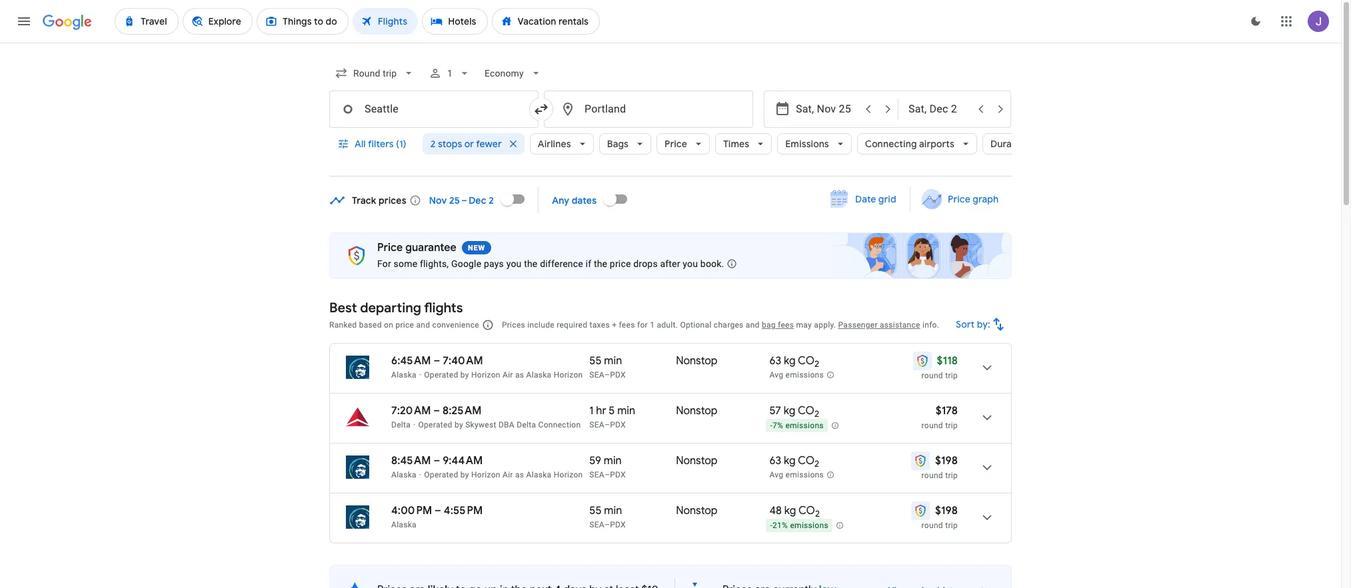 Task type: describe. For each thing, give the bounding box(es) containing it.
connecting airports
[[865, 138, 955, 150]]

1 and from the left
[[416, 321, 430, 330]]

Arrival time: 7:40 AM. text field
[[443, 355, 483, 368]]

$118
[[937, 355, 958, 368]]

+
[[612, 321, 617, 330]]

any
[[552, 194, 569, 206]]

taxes
[[590, 321, 610, 330]]

198 US dollars text field
[[935, 505, 958, 518]]

book.
[[701, 259, 724, 269]]

passenger
[[838, 321, 878, 330]]

Departure time: 6:45 AM. text field
[[391, 355, 431, 368]]

flights,
[[420, 259, 449, 269]]

nonstop flight. element for 7:20 am – 8:25 am
[[676, 405, 718, 420]]

for
[[637, 321, 648, 330]]

1 button
[[424, 57, 477, 89]]

Departure time: 7:20 AM. text field
[[391, 405, 431, 418]]

trip for 7:40 am
[[945, 371, 958, 381]]

7:40 am
[[443, 355, 483, 368]]

change appearance image
[[1240, 5, 1272, 37]]

1 for 1 hr 5 min sea – pdx
[[590, 405, 594, 418]]

2 stops or fewer button
[[423, 128, 524, 160]]

round for 9:44 am
[[922, 471, 943, 481]]

optional
[[680, 321, 712, 330]]

Departure time: 8:45 AM. text field
[[391, 455, 431, 468]]

round for 7:40 am
[[922, 371, 943, 381]]

57
[[770, 405, 781, 418]]

min for 7:40 am
[[604, 355, 622, 368]]

nonstop flight. element for 6:45 am – 7:40 am
[[676, 355, 718, 370]]

price button
[[657, 128, 710, 160]]

nov 25 – dec 2
[[429, 194, 494, 206]]

flights
[[424, 300, 463, 317]]

8:25 am
[[443, 405, 482, 418]]

may
[[796, 321, 812, 330]]

new
[[468, 244, 485, 253]]

dba
[[499, 421, 515, 430]]

by:
[[977, 319, 991, 331]]

min for 9:44 am
[[604, 455, 622, 468]]

55 for 7:40 am
[[590, 355, 602, 368]]

emissions
[[786, 138, 829, 150]]

– inside 59 min sea – pdx
[[605, 471, 610, 480]]

ranked
[[329, 321, 357, 330]]

operated by horizon air as alaska horizon for 9:44 am
[[424, 471, 583, 480]]

avg emissions for $118
[[770, 371, 824, 380]]

include
[[528, 321, 555, 330]]

1 vertical spatial operated
[[418, 421, 452, 430]]

required
[[557, 321, 588, 330]]

118 US dollars text field
[[937, 355, 958, 368]]

swap origin and destination. image
[[533, 101, 549, 117]]

bags button
[[599, 128, 651, 160]]

48 kg co 2
[[770, 505, 820, 520]]

min inside 1 hr 5 min sea – pdx
[[617, 405, 635, 418]]

all filters (1)
[[355, 138, 407, 150]]

on
[[384, 321, 393, 330]]

48
[[770, 505, 782, 518]]

pdx inside 1 hr 5 min sea – pdx
[[610, 421, 626, 430]]

based
[[359, 321, 382, 330]]

bag
[[762, 321, 776, 330]]

co inside 48 kg co 2
[[799, 505, 815, 518]]

graph
[[973, 193, 999, 205]]

view price history image
[[970, 575, 1002, 589]]

trip inside $178 round trip
[[945, 421, 958, 431]]

nov
[[429, 194, 447, 206]]

for some flights, google pays you the difference if the price drops after you book.
[[377, 259, 724, 269]]

Arrival time: 8:25 AM. text field
[[443, 405, 482, 418]]

8:45 am
[[391, 455, 431, 468]]

6:45 am – 7:40 am
[[391, 355, 483, 368]]

sea inside 1 hr 5 min sea – pdx
[[590, 421, 605, 430]]

59
[[590, 455, 601, 468]]

grid
[[879, 193, 897, 205]]

price guarantee
[[377, 241, 457, 255]]

as for 7:40 am
[[515, 371, 524, 380]]

-21% emissions
[[770, 521, 829, 531]]

operated by horizon air as alaska horizon for 7:40 am
[[424, 371, 583, 380]]

2 and from the left
[[746, 321, 760, 330]]

loading results progress bar
[[0, 43, 1341, 45]]

round inside $178 round trip
[[922, 421, 943, 431]]

1 vertical spatial by
[[455, 421, 463, 430]]

ranked based on price and convenience
[[329, 321, 479, 330]]

duration button
[[983, 128, 1052, 160]]

if
[[586, 259, 591, 269]]

track prices
[[352, 194, 407, 206]]

round for 4:55 pm
[[922, 521, 943, 531]]

leaves seattle-tacoma international airport at 8:45 am on saturday, november 25 and arrives at portland international airport at 9:44 am on saturday, november 25. element
[[391, 455, 483, 468]]

learn more about tracked prices image
[[409, 194, 421, 206]]

avg for 59 min
[[770, 471, 784, 480]]

63 for 55 min
[[770, 355, 781, 368]]

some
[[394, 259, 418, 269]]

5
[[609, 405, 615, 418]]

duration
[[991, 138, 1029, 150]]

1 delta from the left
[[391, 421, 411, 430]]

2 for 4:55 pm
[[815, 509, 820, 520]]

total duration 1 hr 5 min. element
[[590, 405, 676, 420]]

air for 6:45 am – 7:40 am
[[503, 371, 513, 380]]

fewer
[[476, 138, 502, 150]]

2 fees from the left
[[778, 321, 794, 330]]

dates
[[572, 194, 597, 206]]

flight details. leaves seattle-tacoma international airport at 4:00 pm on saturday, november 25 and arrives at portland international airport at 4:55 pm on saturday, november 25. image
[[971, 502, 1003, 534]]

4 nonstop flight. element from the top
[[676, 505, 718, 520]]

alaska down the "8:45 am"
[[391, 471, 417, 480]]

sort by: button
[[951, 309, 1012, 341]]

learn more about ranking image
[[482, 319, 494, 331]]

7:20 am
[[391, 405, 431, 418]]

flight details. leaves seattle-tacoma international airport at 7:20 am on saturday, november 25 and arrives at portland international airport at 8:25 am on saturday, november 25. image
[[971, 402, 1003, 434]]

1 vertical spatial 1
[[650, 321, 655, 330]]

25 – dec
[[449, 194, 487, 206]]

kg for 6:45 am – 7:40 am
[[784, 355, 796, 368]]

sea for 4:55 pm
[[590, 521, 605, 530]]

horizon down required
[[554, 371, 583, 380]]

bag fees button
[[762, 321, 794, 330]]

- for 48
[[770, 521, 773, 531]]

trip for 9:44 am
[[945, 471, 958, 481]]

8:45 am – 9:44 am
[[391, 455, 483, 468]]

4:00 pm
[[391, 505, 432, 518]]

4:00 pm – 4:55 pm alaska
[[391, 505, 483, 530]]

– inside 4:00 pm – 4:55 pm alaska
[[435, 505, 441, 518]]

bags
[[607, 138, 629, 150]]

air for 8:45 am – 9:44 am
[[503, 471, 513, 480]]

Return text field
[[909, 91, 970, 127]]

57 kg co 2
[[770, 405, 819, 420]]

any dates
[[552, 194, 597, 206]]

3 round trip from the top
[[922, 521, 958, 531]]

1 hr 5 min sea – pdx
[[590, 405, 635, 430]]

7%
[[773, 421, 783, 431]]

avg emissions for $198
[[770, 471, 824, 480]]

total duration 55 min. element for 63
[[590, 355, 676, 370]]

as for 9:44 am
[[515, 471, 524, 480]]

emissions up "57 kg co 2"
[[786, 371, 824, 380]]

google
[[451, 259, 482, 269]]

prices include required taxes + fees for 1 adult. optional charges and bag fees may apply. passenger assistance
[[502, 321, 920, 330]]

pays
[[484, 259, 504, 269]]

convenience
[[432, 321, 479, 330]]

63 for 59 min
[[770, 455, 781, 468]]



Task type: vqa. For each thing, say whether or not it's contained in the screenshot.
the middle Free change, possible fare difference
no



Task type: locate. For each thing, give the bounding box(es) containing it.
1 the from the left
[[524, 259, 538, 269]]

co
[[798, 355, 815, 368], [798, 405, 815, 418], [798, 455, 815, 468], [799, 505, 815, 518]]

63 down bag fees button
[[770, 355, 781, 368]]

1 nonstop from the top
[[676, 355, 718, 368]]

–
[[434, 355, 440, 368], [605, 371, 610, 380], [434, 405, 440, 418], [605, 421, 610, 430], [434, 455, 440, 468], [605, 471, 610, 480], [435, 505, 441, 518], [605, 521, 610, 530]]

kg
[[784, 355, 796, 368], [784, 405, 796, 418], [784, 455, 796, 468], [784, 505, 796, 518]]

2 nonstop flight. element from the top
[[676, 405, 718, 420]]

2 - from the top
[[770, 521, 773, 531]]

– down the 5
[[605, 421, 610, 430]]

sea down 59 min sea – pdx
[[590, 521, 605, 530]]

2 horizontal spatial price
[[948, 193, 970, 205]]

airlines
[[538, 138, 571, 150]]

co for 7:20 am – 8:25 am
[[798, 405, 815, 418]]

by down arrival time: 7:40 am. text box
[[460, 371, 469, 380]]

55 min sea – pdx for 4:55 pm
[[590, 505, 626, 530]]

horizon left 59 min sea – pdx
[[554, 471, 583, 480]]

2 inside 'find the best price' region
[[489, 194, 494, 206]]

0 horizontal spatial 1
[[448, 68, 453, 79]]

co for 6:45 am – 7:40 am
[[798, 355, 815, 368]]

round down $118
[[922, 371, 943, 381]]

sea for 9:44 am
[[590, 471, 605, 480]]

0 vertical spatial -
[[770, 421, 773, 431]]

co up -7% emissions
[[798, 405, 815, 418]]

2 you from the left
[[683, 259, 698, 269]]

round trip down 198 us dollars text field
[[922, 471, 958, 481]]

departing
[[360, 300, 421, 317]]

fees
[[619, 321, 635, 330], [778, 321, 794, 330]]

0 vertical spatial 63
[[770, 355, 781, 368]]

operated for 9:44 am
[[424, 471, 458, 480]]

1 as from the top
[[515, 371, 524, 380]]

4:55 pm
[[444, 505, 483, 518]]

1 inside 1 hr 5 min sea – pdx
[[590, 405, 594, 418]]

3 sea from the top
[[590, 471, 605, 480]]

55 for 4:55 pm
[[590, 505, 602, 518]]

pdx down the 5
[[610, 421, 626, 430]]

find the best price region
[[329, 183, 1012, 222]]

operated down '6:45 am – 7:40 am'
[[424, 371, 458, 380]]

filters
[[368, 138, 394, 150]]

avg for 55 min
[[770, 371, 784, 380]]

– down 59 min sea – pdx
[[605, 521, 610, 530]]

avg
[[770, 371, 784, 380], [770, 471, 784, 480]]

avg emissions up "57 kg co 2"
[[770, 371, 824, 380]]

1 for 1
[[448, 68, 453, 79]]

kg down -7% emissions
[[784, 455, 796, 468]]

round down 198 us dollars text field
[[922, 471, 943, 481]]

by down arrival time: 8:25 am. text box
[[455, 421, 463, 430]]

sea for 7:40 am
[[590, 371, 605, 380]]

Departure text field
[[796, 91, 857, 127]]

horizon down 7:40 am
[[471, 371, 500, 380]]

stops
[[438, 138, 462, 150]]

1 horizontal spatial price
[[610, 259, 631, 269]]

1 55 min sea – pdx from the top
[[590, 355, 626, 380]]

0 vertical spatial price
[[610, 259, 631, 269]]

total duration 55 min. element down 'total duration 59 min.' element
[[590, 505, 676, 520]]

2 operated by horizon air as alaska horizon from the top
[[424, 471, 583, 480]]

3 nonstop flight. element from the top
[[676, 455, 718, 470]]

1 total duration 55 min. element from the top
[[590, 355, 676, 370]]

operated by horizon air as alaska horizon down arrival time: 7:40 am. text box
[[424, 371, 583, 380]]

track
[[352, 194, 376, 206]]

0 vertical spatial avg
[[770, 371, 784, 380]]

sea
[[590, 371, 605, 380], [590, 421, 605, 430], [590, 471, 605, 480], [590, 521, 605, 530]]

- down 57
[[770, 421, 773, 431]]

kg down bag fees button
[[784, 355, 796, 368]]

trip down $198 text box
[[945, 521, 958, 531]]

1 air from the top
[[503, 371, 513, 380]]

1 pdx from the top
[[610, 371, 626, 380]]

1 vertical spatial as
[[515, 471, 524, 480]]

0 vertical spatial avg emissions
[[770, 371, 824, 380]]

0 horizontal spatial and
[[416, 321, 430, 330]]

0 vertical spatial $198
[[935, 455, 958, 468]]

1 vertical spatial 63 kg co 2
[[770, 455, 819, 470]]

2 round trip from the top
[[922, 471, 958, 481]]

0 horizontal spatial delta
[[391, 421, 411, 430]]

2 for 8:25 am
[[815, 409, 819, 420]]

4 trip from the top
[[945, 521, 958, 531]]

as down prices
[[515, 371, 524, 380]]

leaves seattle-tacoma international airport at 6:45 am on saturday, november 25 and arrives at portland international airport at 7:40 am on saturday, november 25. element
[[391, 355, 483, 368]]

leaves seattle-tacoma international airport at 7:20 am on saturday, november 25 and arrives at portland international airport at 8:25 am on saturday, november 25. element
[[391, 405, 482, 418]]

min for 4:55 pm
[[604, 505, 622, 518]]

price right bags popup button
[[665, 138, 687, 150]]

2
[[431, 138, 436, 150], [489, 194, 494, 206], [815, 359, 819, 370], [815, 409, 819, 420], [815, 459, 819, 470], [815, 509, 820, 520]]

4 sea from the top
[[590, 521, 605, 530]]

date
[[855, 193, 876, 205]]

drops
[[633, 259, 658, 269]]

1 horizontal spatial price
[[665, 138, 687, 150]]

2 as from the top
[[515, 471, 524, 480]]

None search field
[[329, 57, 1052, 177]]

0 vertical spatial total duration 55 min. element
[[590, 355, 676, 370]]

21%
[[773, 521, 788, 531]]

operated down the 8:45 am – 9:44 am
[[424, 471, 458, 480]]

4 nonstop from the top
[[676, 505, 718, 518]]

2 up '-21% emissions'
[[815, 509, 820, 520]]

round trip down $198 text box
[[922, 521, 958, 531]]

flight details. leaves seattle-tacoma international airport at 8:45 am on saturday, november 25 and arrives at portland international airport at 9:44 am on saturday, november 25. image
[[971, 452, 1003, 484]]

1 horizontal spatial delta
[[517, 421, 536, 430]]

emissions button
[[778, 128, 852, 160]]

0 vertical spatial air
[[503, 371, 513, 380]]

63 down '7%'
[[770, 455, 781, 468]]

fees right bag
[[778, 321, 794, 330]]

63 kg co 2 for $118
[[770, 355, 819, 370]]

pdx for 4:55 pm
[[610, 521, 626, 530]]

$198 left flight details. leaves seattle-tacoma international airport at 4:00 pm on saturday, november 25 and arrives at portland international airport at 4:55 pm on saturday, november 25. image
[[935, 505, 958, 518]]

1 nonstop flight. element from the top
[[676, 355, 718, 370]]

pdx up the 5
[[610, 371, 626, 380]]

sea up the hr
[[590, 371, 605, 380]]

2 avg emissions from the top
[[770, 471, 824, 480]]

1 trip from the top
[[945, 371, 958, 381]]

operated for 7:40 am
[[424, 371, 458, 380]]

2 nonstop from the top
[[676, 405, 718, 418]]

round down $198 text box
[[922, 521, 943, 531]]

1 round trip from the top
[[922, 371, 958, 381]]

$198 for 48
[[935, 505, 958, 518]]

$198
[[935, 455, 958, 468], [935, 505, 958, 518]]

1 vertical spatial air
[[503, 471, 513, 480]]

2 55 from the top
[[590, 505, 602, 518]]

2 for 7:40 am
[[815, 359, 819, 370]]

the left difference
[[524, 259, 538, 269]]

2 inside 'popup button'
[[431, 138, 436, 150]]

trip for 4:55 pm
[[945, 521, 958, 531]]

0 vertical spatial round trip
[[922, 371, 958, 381]]

1 63 from the top
[[770, 355, 781, 368]]

min right the 5
[[617, 405, 635, 418]]

horizon down arrival time: 9:44 am. text field
[[471, 471, 500, 480]]

co down -7% emissions
[[798, 455, 815, 468]]

co up '-21% emissions'
[[799, 505, 815, 518]]

1 horizontal spatial you
[[683, 259, 698, 269]]

nonstop for 9:44 am
[[676, 455, 718, 468]]

best
[[329, 300, 357, 317]]

you right after
[[683, 259, 698, 269]]

1 you from the left
[[506, 259, 522, 269]]

all
[[355, 138, 366, 150]]

1 vertical spatial price
[[948, 193, 970, 205]]

trip down 198 us dollars text field
[[945, 471, 958, 481]]

2 vertical spatial by
[[460, 471, 469, 480]]

$178 round trip
[[922, 405, 958, 431]]

198 US dollars text field
[[935, 455, 958, 468]]

None field
[[329, 61, 421, 85], [480, 61, 548, 85], [329, 61, 421, 85], [480, 61, 548, 85]]

1 vertical spatial -
[[770, 521, 773, 531]]

kg right 48
[[784, 505, 796, 518]]

1 operated by horizon air as alaska horizon from the top
[[424, 371, 583, 380]]

delta down 7:20 am text box
[[391, 421, 411, 430]]

– right 8:45 am text box
[[434, 455, 440, 468]]

emissions up 48 kg co 2
[[786, 471, 824, 480]]

Arrival time: 4:55 PM. text field
[[444, 505, 483, 518]]

round trip for 6:45 am – 7:40 am
[[922, 371, 958, 381]]

emissions down "57 kg co 2"
[[786, 421, 824, 431]]

or
[[465, 138, 474, 150]]

- for 57
[[770, 421, 773, 431]]

63 kg co 2 for $198
[[770, 455, 819, 470]]

leaves seattle-tacoma international airport at 4:00 pm on saturday, november 25 and arrives at portland international airport at 4:55 pm on saturday, november 25. element
[[391, 505, 483, 518]]

$198 left flight details. leaves seattle-tacoma international airport at 8:45 am on saturday, november 25 and arrives at portland international airport at 9:44 am on saturday, november 25. icon
[[935, 455, 958, 468]]

None text field
[[544, 91, 753, 128]]

– inside 1 hr 5 min sea – pdx
[[605, 421, 610, 430]]

0 vertical spatial price
[[665, 138, 687, 150]]

2 down -7% emissions
[[815, 459, 819, 470]]

alaska down connection
[[526, 471, 552, 480]]

min down the +
[[604, 355, 622, 368]]

min right 59
[[604, 455, 622, 468]]

delta
[[391, 421, 411, 430], [517, 421, 536, 430]]

kg inside 48 kg co 2
[[784, 505, 796, 518]]

the right the if
[[594, 259, 607, 269]]

$178
[[936, 405, 958, 418]]

55 down taxes
[[590, 355, 602, 368]]

1 inside popup button
[[448, 68, 453, 79]]

1 vertical spatial avg
[[770, 471, 784, 480]]

55 min sea – pdx down the +
[[590, 355, 626, 380]]

operated down 7:20 am – 8:25 am
[[418, 421, 452, 430]]

pdx down 59 min sea – pdx
[[610, 521, 626, 530]]

airlines button
[[530, 128, 594, 160]]

– left 4:55 pm
[[435, 505, 441, 518]]

Departure time: 4:00 PM. text field
[[391, 505, 432, 518]]

by down the 9:44 am
[[460, 471, 469, 480]]

0 vertical spatial operated by horizon air as alaska horizon
[[424, 371, 583, 380]]

price inside button
[[948, 193, 970, 205]]

all filters (1) button
[[329, 128, 417, 160]]

as down operated by skywest dba delta connection
[[515, 471, 524, 480]]

best departing flights
[[329, 300, 463, 317]]

1 vertical spatial 55 min sea – pdx
[[590, 505, 626, 530]]

1 vertical spatial 63
[[770, 455, 781, 468]]

2 pdx from the top
[[610, 421, 626, 430]]

2 vertical spatial operated
[[424, 471, 458, 480]]

0 vertical spatial as
[[515, 371, 524, 380]]

sea inside 59 min sea – pdx
[[590, 471, 605, 480]]

– up the 5
[[605, 371, 610, 380]]

date grid
[[855, 193, 897, 205]]

prices
[[502, 321, 525, 330]]

2 horizontal spatial 1
[[650, 321, 655, 330]]

2 $198 from the top
[[935, 505, 958, 518]]

0 horizontal spatial you
[[506, 259, 522, 269]]

1 horizontal spatial 1
[[590, 405, 594, 418]]

round trip for 8:45 am – 9:44 am
[[922, 471, 958, 481]]

price right on
[[396, 321, 414, 330]]

by for 9:44 am
[[460, 471, 469, 480]]

1 55 from the top
[[590, 355, 602, 368]]

fees right the +
[[619, 321, 635, 330]]

1 fees from the left
[[619, 321, 635, 330]]

main menu image
[[16, 13, 32, 29]]

0 vertical spatial operated
[[424, 371, 458, 380]]

0 horizontal spatial the
[[524, 259, 538, 269]]

operated by skywest dba delta connection
[[418, 421, 581, 430]]

2 delta from the left
[[517, 421, 536, 430]]

for
[[377, 259, 391, 269]]

alaska down include
[[526, 371, 552, 380]]

178 US dollars text field
[[936, 405, 958, 418]]

alaska down 6:45 am text box
[[391, 371, 417, 380]]

1 sea from the top
[[590, 371, 605, 380]]

63 kg co 2 down -7% emissions
[[770, 455, 819, 470]]

best departing flights main content
[[329, 183, 1012, 589]]

learn more about price guarantee image
[[716, 248, 748, 280]]

2 inside "57 kg co 2"
[[815, 409, 819, 420]]

55 down 59 min sea – pdx
[[590, 505, 602, 518]]

passenger assistance button
[[838, 321, 920, 330]]

2 left stops
[[431, 138, 436, 150]]

flight details. leaves seattle-tacoma international airport at 6:45 am on saturday, november 25 and arrives at portland international airport at 7:40 am on saturday, november 25. image
[[971, 352, 1003, 384]]

co down may
[[798, 355, 815, 368]]

round trip down $118
[[922, 371, 958, 381]]

kg for 7:20 am – 8:25 am
[[784, 405, 796, 418]]

total duration 55 min. element for 48
[[590, 505, 676, 520]]

price for price guarantee
[[377, 241, 403, 255]]

2 the from the left
[[594, 259, 607, 269]]

1 vertical spatial $198
[[935, 505, 958, 518]]

kg right 57
[[784, 405, 796, 418]]

1 horizontal spatial the
[[594, 259, 607, 269]]

0 vertical spatial by
[[460, 371, 469, 380]]

0 vertical spatial 1
[[448, 68, 453, 79]]

0 vertical spatial 55 min sea – pdx
[[590, 355, 626, 380]]

round down $178 text box
[[922, 421, 943, 431]]

connection
[[538, 421, 581, 430]]

delta right dba
[[517, 421, 536, 430]]

2 vertical spatial round trip
[[922, 521, 958, 531]]

 image
[[419, 471, 422, 480]]

and left bag
[[746, 321, 760, 330]]

0 horizontal spatial price
[[396, 321, 414, 330]]

 image
[[419, 371, 422, 380]]

$198 for 63
[[935, 455, 958, 468]]

guarantee
[[405, 241, 457, 255]]

– left 8:25 am
[[434, 405, 440, 418]]

co inside "57 kg co 2"
[[798, 405, 815, 418]]

1 vertical spatial price
[[396, 321, 414, 330]]

2 trip from the top
[[945, 421, 958, 431]]

you right pays
[[506, 259, 522, 269]]

hr
[[596, 405, 606, 418]]

1 vertical spatial 55
[[590, 505, 602, 518]]

2 round from the top
[[922, 421, 943, 431]]

nonstop for 7:40 am
[[676, 355, 718, 368]]

sea down the hr
[[590, 421, 605, 430]]

1 horizontal spatial fees
[[778, 321, 794, 330]]

operated by horizon air as alaska horizon down arrival time: 9:44 am. text field
[[424, 471, 583, 480]]

(1)
[[396, 138, 407, 150]]

nonstop for 8:25 am
[[676, 405, 718, 418]]

2 down apply.
[[815, 359, 819, 370]]

1 vertical spatial round trip
[[922, 471, 958, 481]]

after
[[660, 259, 680, 269]]

63 kg co 2 down may
[[770, 355, 819, 370]]

3 nonstop from the top
[[676, 455, 718, 468]]

- down 48
[[770, 521, 773, 531]]

59 min sea – pdx
[[590, 455, 626, 480]]

1 vertical spatial operated by horizon air as alaska horizon
[[424, 471, 583, 480]]

none search field containing all filters (1)
[[329, 57, 1052, 177]]

alaska
[[391, 371, 417, 380], [526, 371, 552, 380], [391, 471, 417, 480], [526, 471, 552, 480], [391, 521, 417, 530]]

price up the for
[[377, 241, 403, 255]]

air
[[503, 371, 513, 380], [503, 471, 513, 480]]

7:20 am – 8:25 am
[[391, 405, 482, 418]]

2 air from the top
[[503, 471, 513, 480]]

nonstop flight. element
[[676, 355, 718, 370], [676, 405, 718, 420], [676, 455, 718, 470], [676, 505, 718, 520]]

None text field
[[329, 91, 539, 128]]

55 min sea – pdx for 7:40 am
[[590, 355, 626, 380]]

4 round from the top
[[922, 521, 943, 531]]

1 vertical spatial total duration 55 min. element
[[590, 505, 676, 520]]

– down 'total duration 59 min.' element
[[605, 471, 610, 480]]

4 pdx from the top
[[610, 521, 626, 530]]

2 total duration 55 min. element from the top
[[590, 505, 676, 520]]

3 trip from the top
[[945, 471, 958, 481]]

min down 59 min sea – pdx
[[604, 505, 622, 518]]

and down flights
[[416, 321, 430, 330]]

difference
[[540, 259, 583, 269]]

2 vertical spatial price
[[377, 241, 403, 255]]

2 right 25 – dec
[[489, 194, 494, 206]]

3 pdx from the top
[[610, 471, 626, 480]]

kg for 8:45 am – 9:44 am
[[784, 455, 796, 468]]

date grid button
[[821, 187, 907, 211]]

price inside popup button
[[665, 138, 687, 150]]

and
[[416, 321, 430, 330], [746, 321, 760, 330]]

alaska down the 4:00 pm
[[391, 521, 417, 530]]

2 63 kg co 2 from the top
[[770, 455, 819, 470]]

horizon
[[471, 371, 500, 380], [554, 371, 583, 380], [471, 471, 500, 480], [554, 471, 583, 480]]

1 round from the top
[[922, 371, 943, 381]]

price left graph
[[948, 193, 970, 205]]

-
[[770, 421, 773, 431], [770, 521, 773, 531]]

price for price graph
[[948, 193, 970, 205]]

pdx down 'total duration 59 min.' element
[[610, 471, 626, 480]]

trip down $118
[[945, 371, 958, 381]]

apply.
[[814, 321, 836, 330]]

kg inside "57 kg co 2"
[[784, 405, 796, 418]]

2 inside 48 kg co 2
[[815, 509, 820, 520]]

New feature text field
[[462, 241, 491, 255]]

pdx inside 59 min sea – pdx
[[610, 471, 626, 480]]

1 horizontal spatial and
[[746, 321, 760, 330]]

0 vertical spatial 63 kg co 2
[[770, 355, 819, 370]]

air up dba
[[503, 371, 513, 380]]

trip
[[945, 371, 958, 381], [945, 421, 958, 431], [945, 471, 958, 481], [945, 521, 958, 531]]

55 min sea – pdx down 59 min sea – pdx
[[590, 505, 626, 530]]

1 avg from the top
[[770, 371, 784, 380]]

price
[[610, 259, 631, 269], [396, 321, 414, 330]]

sort
[[956, 319, 975, 331]]

2 55 min sea – pdx from the top
[[590, 505, 626, 530]]

assistance
[[880, 321, 920, 330]]

0 horizontal spatial fees
[[619, 321, 635, 330]]

total duration 55 min. element
[[590, 355, 676, 370], [590, 505, 676, 520]]

co for 8:45 am – 9:44 am
[[798, 455, 815, 468]]

emissions down 48 kg co 2
[[790, 521, 829, 531]]

2 avg from the top
[[770, 471, 784, 480]]

price for price
[[665, 138, 687, 150]]

charges
[[714, 321, 744, 330]]

the
[[524, 259, 538, 269], [594, 259, 607, 269]]

trip down $178 text box
[[945, 421, 958, 431]]

2 up -7% emissions
[[815, 409, 819, 420]]

1 vertical spatial avg emissions
[[770, 471, 824, 480]]

1 $198 from the top
[[935, 455, 958, 468]]

0 vertical spatial 55
[[590, 355, 602, 368]]

2 sea from the top
[[590, 421, 605, 430]]

pdx for 9:44 am
[[610, 471, 626, 480]]

nonstop flight. element for 8:45 am – 9:44 am
[[676, 455, 718, 470]]

air down dba
[[503, 471, 513, 480]]

2 vertical spatial 1
[[590, 405, 594, 418]]

2 63 from the top
[[770, 455, 781, 468]]

1 63 kg co 2 from the top
[[770, 355, 819, 370]]

skywest
[[465, 421, 496, 430]]

by for 7:40 am
[[460, 371, 469, 380]]

times
[[723, 138, 750, 150]]

price graph button
[[913, 187, 1009, 211]]

2 for 9:44 am
[[815, 459, 819, 470]]

connecting airports button
[[857, 128, 977, 160]]

pdx for 7:40 am
[[610, 371, 626, 380]]

avg emissions up 48 kg co 2
[[770, 471, 824, 480]]

min inside 59 min sea – pdx
[[604, 455, 622, 468]]

price left drops
[[610, 259, 631, 269]]

55 min sea – pdx
[[590, 355, 626, 380], [590, 505, 626, 530]]

price graph
[[948, 193, 999, 205]]

times button
[[715, 128, 772, 160]]

1
[[448, 68, 453, 79], [650, 321, 655, 330], [590, 405, 594, 418]]

prices
[[379, 194, 407, 206]]

connecting
[[865, 138, 917, 150]]

total duration 59 min. element
[[590, 455, 676, 470]]

63
[[770, 355, 781, 368], [770, 455, 781, 468]]

1 - from the top
[[770, 421, 773, 431]]

0 horizontal spatial price
[[377, 241, 403, 255]]

as
[[515, 371, 524, 380], [515, 471, 524, 480]]

Arrival time: 9:44 AM. text field
[[443, 455, 483, 468]]

alaska inside 4:00 pm – 4:55 pm alaska
[[391, 521, 417, 530]]

3 round from the top
[[922, 471, 943, 481]]

avg up 57
[[770, 371, 784, 380]]

– right 6:45 am text box
[[434, 355, 440, 368]]

1 avg emissions from the top
[[770, 371, 824, 380]]

airports
[[919, 138, 955, 150]]



